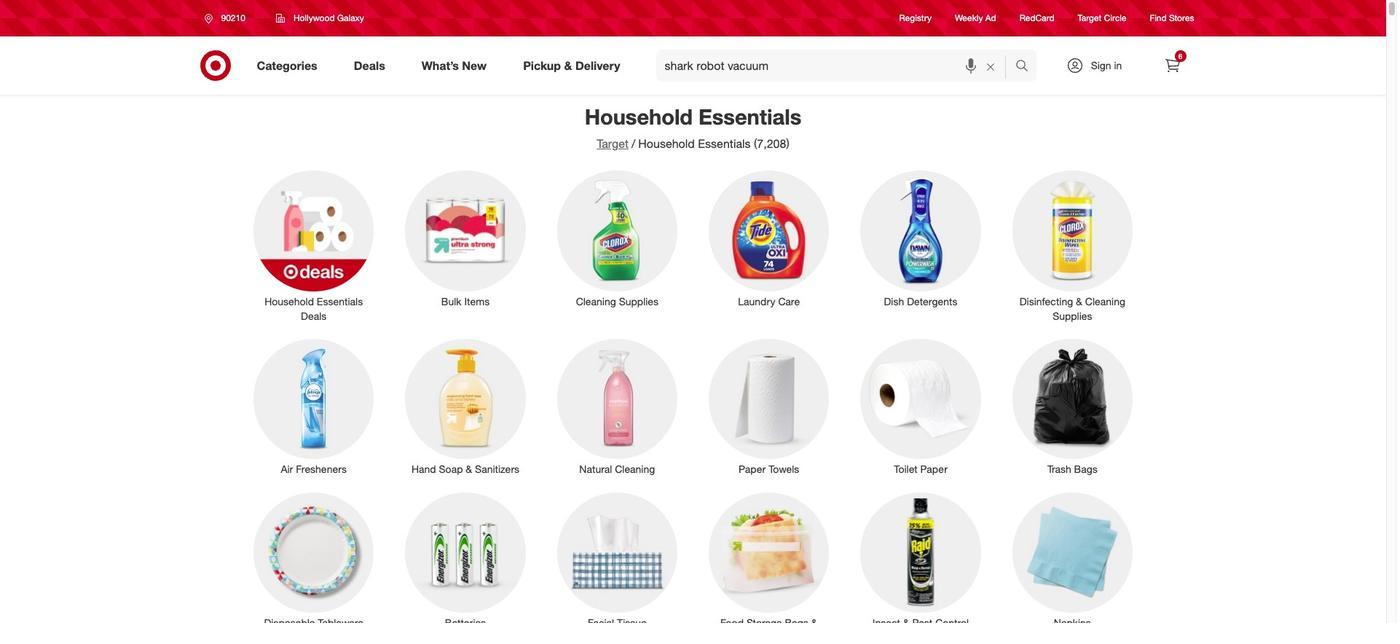Task type: vqa. For each thing, say whether or not it's contained in the screenshot.
Categories link on the left top of the page
yes



Task type: locate. For each thing, give the bounding box(es) containing it.
2 horizontal spatial &
[[1076, 295, 1083, 307]]

1 vertical spatial &
[[1076, 295, 1083, 307]]

essentials inside household essentials deals
[[317, 295, 363, 307]]

sign in
[[1091, 59, 1123, 71]]

target left the /
[[597, 136, 629, 151]]

hand
[[412, 463, 436, 475]]

paper inside "link"
[[739, 463, 766, 475]]

disinfecting & cleaning supplies
[[1020, 295, 1126, 322]]

hand soap & sanitizers
[[412, 463, 520, 475]]

1 horizontal spatial &
[[564, 58, 572, 73]]

& right pickup
[[564, 58, 572, 73]]

what's new
[[422, 58, 487, 73]]

bulk
[[442, 295, 462, 307]]

supplies inside disinfecting & cleaning supplies
[[1053, 309, 1093, 322]]

0 vertical spatial target
[[1078, 13, 1102, 24]]

0 horizontal spatial target
[[597, 136, 629, 151]]

air
[[281, 463, 293, 475]]

deals
[[354, 58, 385, 73], [301, 309, 327, 322]]

essentials
[[699, 103, 802, 130], [698, 136, 751, 151], [317, 295, 363, 307]]

0 horizontal spatial deals
[[301, 309, 327, 322]]

weekly ad link
[[955, 12, 997, 24]]

trash bags link
[[1003, 336, 1143, 477]]

weekly
[[955, 13, 983, 24]]

1 horizontal spatial paper
[[921, 463, 948, 475]]

2 vertical spatial essentials
[[317, 295, 363, 307]]

deals link
[[342, 50, 404, 82]]

0 vertical spatial household
[[585, 103, 693, 130]]

redcard link
[[1020, 12, 1055, 24]]

laundry care link
[[699, 168, 839, 309]]

1 vertical spatial supplies
[[1053, 309, 1093, 322]]

care
[[779, 295, 800, 307]]

1 horizontal spatial target
[[1078, 13, 1102, 24]]

dish detergents
[[884, 295, 958, 307]]

registry
[[900, 13, 932, 24]]

essentials for household essentials target / household essentials (7,208)
[[699, 103, 802, 130]]

paper left towels
[[739, 463, 766, 475]]

toilet paper link
[[851, 336, 991, 477]]

target circle link
[[1078, 12, 1127, 24]]

pickup & delivery
[[523, 58, 621, 73]]

household inside household essentials deals
[[265, 295, 314, 307]]

paper
[[739, 463, 766, 475], [921, 463, 948, 475]]

cleaning
[[576, 295, 616, 307], [1086, 295, 1126, 307], [615, 463, 655, 475]]

0 vertical spatial &
[[564, 58, 572, 73]]

household
[[585, 103, 693, 130], [639, 136, 695, 151], [265, 295, 314, 307]]

&
[[564, 58, 572, 73], [1076, 295, 1083, 307], [466, 463, 472, 475]]

sanitizers
[[475, 463, 520, 475]]

galaxy
[[337, 12, 364, 23]]

0 horizontal spatial &
[[466, 463, 472, 475]]

0 vertical spatial deals
[[354, 58, 385, 73]]

hand soap & sanitizers link
[[396, 336, 536, 477]]

& inside disinfecting & cleaning supplies
[[1076, 295, 1083, 307]]

cleaning inside disinfecting & cleaning supplies
[[1086, 295, 1126, 307]]

trash bags
[[1048, 463, 1098, 475]]

1 vertical spatial essentials
[[698, 136, 751, 151]]

hollywood
[[294, 12, 335, 23]]

target
[[1078, 13, 1102, 24], [597, 136, 629, 151]]

& right soap
[[466, 463, 472, 475]]

categories
[[257, 58, 318, 73]]

0 vertical spatial essentials
[[699, 103, 802, 130]]

90210 button
[[195, 5, 261, 31]]

registry link
[[900, 12, 932, 24]]

air fresheners link
[[244, 336, 384, 477]]

/
[[632, 136, 636, 151]]

paper right toilet
[[921, 463, 948, 475]]

1 paper from the left
[[739, 463, 766, 475]]

target circle
[[1078, 13, 1127, 24]]

2 paper from the left
[[921, 463, 948, 475]]

supplies inside cleaning supplies link
[[619, 295, 659, 307]]

search button
[[1009, 50, 1044, 85]]

disinfecting & cleaning supplies link
[[1003, 168, 1143, 323]]

0 horizontal spatial paper
[[739, 463, 766, 475]]

weekly ad
[[955, 13, 997, 24]]

1 vertical spatial deals
[[301, 309, 327, 322]]

0 horizontal spatial supplies
[[619, 295, 659, 307]]

2 vertical spatial household
[[265, 295, 314, 307]]

target left circle
[[1078, 13, 1102, 24]]

90210
[[221, 12, 246, 23]]

1 horizontal spatial deals
[[354, 58, 385, 73]]

1 vertical spatial target
[[597, 136, 629, 151]]

0 vertical spatial supplies
[[619, 295, 659, 307]]

supplies
[[619, 295, 659, 307], [1053, 309, 1093, 322]]

target link
[[597, 136, 629, 151]]

laundry care
[[738, 295, 800, 307]]

dish detergents link
[[851, 168, 991, 309]]

1 horizontal spatial supplies
[[1053, 309, 1093, 322]]

natural cleaning
[[580, 463, 655, 475]]

& right disinfecting
[[1076, 295, 1083, 307]]

toilet
[[894, 463, 918, 475]]



Task type: describe. For each thing, give the bounding box(es) containing it.
(7,208)
[[754, 136, 790, 151]]

stores
[[1170, 13, 1195, 24]]

sign in link
[[1054, 50, 1145, 82]]

sign
[[1091, 59, 1112, 71]]

6 link
[[1157, 50, 1189, 82]]

& for disinfecting
[[1076, 295, 1083, 307]]

household essentials deals
[[265, 295, 363, 322]]

1 vertical spatial household
[[639, 136, 695, 151]]

household essentials deals link
[[244, 168, 384, 323]]

air fresheners
[[281, 463, 347, 475]]

pickup
[[523, 58, 561, 73]]

deals inside household essentials deals
[[301, 309, 327, 322]]

laundry
[[738, 295, 776, 307]]

redcard
[[1020, 13, 1055, 24]]

trash
[[1048, 463, 1072, 475]]

What can we help you find? suggestions appear below search field
[[656, 50, 1019, 82]]

paper towels
[[739, 463, 800, 475]]

hollywood galaxy
[[294, 12, 364, 23]]

what's
[[422, 58, 459, 73]]

detergents
[[907, 295, 958, 307]]

circle
[[1105, 13, 1127, 24]]

hollywood galaxy button
[[267, 5, 374, 31]]

ad
[[986, 13, 997, 24]]

bulk items link
[[396, 168, 536, 309]]

disinfecting
[[1020, 295, 1074, 307]]

paper towels link
[[699, 336, 839, 477]]

& for pickup
[[564, 58, 572, 73]]

pickup & delivery link
[[511, 50, 639, 82]]

in
[[1115, 59, 1123, 71]]

dish
[[884, 295, 905, 307]]

household for household essentials deals
[[265, 295, 314, 307]]

items
[[465, 295, 490, 307]]

household essentials target / household essentials (7,208)
[[585, 103, 802, 151]]

bags
[[1075, 463, 1098, 475]]

find
[[1150, 13, 1167, 24]]

natural cleaning link
[[547, 336, 688, 477]]

essentials for household essentials deals
[[317, 295, 363, 307]]

household for household essentials target / household essentials (7,208)
[[585, 103, 693, 130]]

soap
[[439, 463, 463, 475]]

cleaning supplies link
[[547, 168, 688, 309]]

6
[[1179, 52, 1183, 60]]

categories link
[[245, 50, 336, 82]]

find stores link
[[1150, 12, 1195, 24]]

toilet paper
[[894, 463, 948, 475]]

towels
[[769, 463, 800, 475]]

what's new link
[[409, 50, 505, 82]]

new
[[462, 58, 487, 73]]

find stores
[[1150, 13, 1195, 24]]

delivery
[[576, 58, 621, 73]]

natural
[[580, 463, 612, 475]]

2 vertical spatial &
[[466, 463, 472, 475]]

bulk items
[[442, 295, 490, 307]]

search
[[1009, 59, 1044, 74]]

target inside the household essentials target / household essentials (7,208)
[[597, 136, 629, 151]]

cleaning supplies
[[576, 295, 659, 307]]

fresheners
[[296, 463, 347, 475]]



